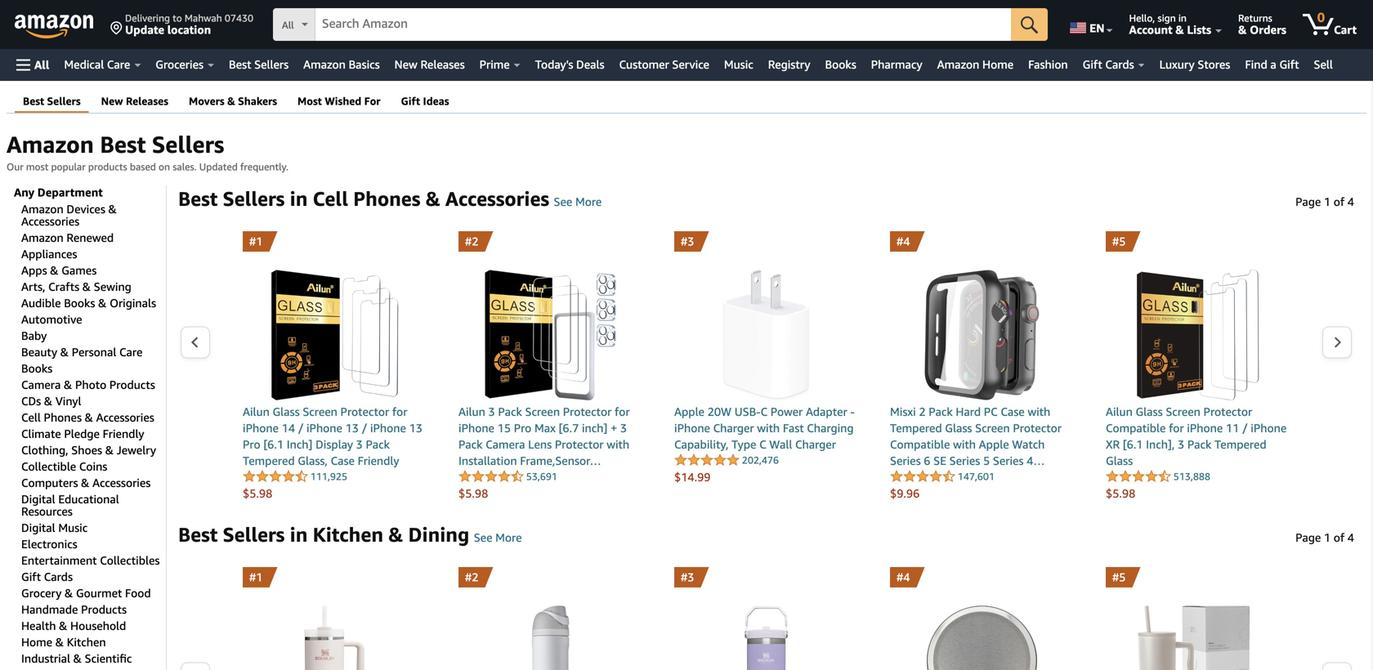 Task type: vqa. For each thing, say whether or not it's contained in the screenshot.
$5.98
yes



Task type: describe. For each thing, give the bounding box(es) containing it.
14
[[282, 422, 295, 435]]

iphone inside ailun 3 pack screen protector for iphone 15 pro max [6.7 inch] + 3 pack camera lens protector with installation frame,sensor…
[[459, 422, 495, 435]]

care inside navigation navigation
[[107, 58, 130, 71]]

care inside amazon devices & accessories amazon renewed appliances apps & games arts, crafts & sewing audible books & originals automotive baby beauty & personal care books camera & photo products cds & vinyl cell phones & accessories climate pledge friendly clothing, shoes & jewelry collectible coins computers & accessories digital educational resources digital music electronics entertainment collectibles gift cards grocery & gourmet food handmade products health & household home & kitchen industrial & scientific
[[119, 346, 143, 359]]

page for accessories
[[1296, 195, 1322, 209]]

1 / from the left
[[298, 422, 304, 435]]

prime
[[480, 58, 510, 71]]

1 vertical spatial charger
[[796, 438, 837, 451]]

protector inside "ailun glass screen protector compatible for iphone 11 / iphone xr [6.1 inch], 3 pack tempered glass"
[[1204, 405, 1253, 419]]

misxi 2 pack hard pc case with tempered glass screen protector compatible with apple watch series 6 se series 5 series 4… link
[[891, 404, 1075, 469]]

3 right the +
[[621, 422, 627, 435]]

-
[[851, 405, 855, 419]]

any department
[[14, 186, 103, 199]]

202,476 link
[[675, 453, 779, 469]]

#2 for see
[[465, 571, 479, 584]]

food
[[125, 587, 151, 600]]

movers & shakers
[[189, 95, 277, 108]]

1 for accessories
[[1325, 195, 1331, 209]]

of for see
[[1334, 531, 1345, 545]]

dining
[[408, 523, 470, 547]]

returns & orders
[[1239, 12, 1287, 36]]

hello, sign in
[[1130, 12, 1187, 24]]

lens
[[528, 438, 552, 451]]

most wished for
[[298, 95, 381, 108]]

sell link
[[1307, 53, 1341, 76]]

power
[[771, 405, 803, 419]]

[6.1 inside the ailun glass screen protector for iphone 14 / iphone 13 / iphone 13 pro [6.1 inch] display 3 pack tempered glass, case friendly
[[264, 438, 284, 451]]

mahwah
[[185, 12, 222, 24]]

ailun 3 pack screen protector for iphone 15 pro max [6.7 inch] + 3 pack camera lens protector with installation frame,sensor image
[[459, 270, 643, 401]]

camera inside amazon devices & accessories amazon renewed appliances apps & games arts, crafts & sewing audible books & originals automotive baby beauty & personal care books camera & photo products cds & vinyl cell phones & accessories climate pledge friendly clothing, shoes & jewelry collectible coins computers & accessories digital educational resources digital music electronics entertainment collectibles gift cards grocery & gourmet food handmade products health & household home & kitchen industrial & scientific
[[21, 378, 61, 392]]

with down hard
[[954, 438, 976, 451]]

movers
[[189, 95, 225, 108]]

capability,
[[675, 438, 729, 451]]

protector inside the ailun glass screen protector for iphone 14 / iphone 13 / iphone 13 pro [6.1 inch] display 3 pack tempered glass, case friendly
[[341, 405, 389, 419]]

513,888 link
[[1106, 469, 1211, 485]]

apps
[[21, 264, 47, 277]]

health
[[21, 619, 56, 633]]

protector up inch]
[[563, 405, 612, 419]]

customer
[[619, 58, 670, 71]]

iphone inside apple 20w usb-c power adapter - iphone charger with fast charging capability, type c wall charger
[[675, 422, 711, 435]]

2 iphone from the left
[[307, 422, 343, 435]]

0 horizontal spatial best sellers link
[[23, 95, 81, 108]]

find a gift link
[[1238, 53, 1307, 76]]

glass inside misxi 2 pack hard pc case with tempered glass screen protector compatible with apple watch series 6 se series 5 series 4…
[[946, 422, 973, 435]]

#4 for see
[[897, 571, 911, 584]]

household
[[70, 619, 126, 633]]

registry
[[768, 58, 811, 71]]

fast
[[783, 422, 804, 435]]

pharmacy
[[872, 58, 923, 71]]

1 horizontal spatial best sellers link
[[222, 53, 296, 76]]

amazon best sellers our most popular products based on sales.  updated frequently.
[[7, 131, 289, 173]]

glass,
[[298, 454, 328, 468]]

tempered inside misxi 2 pack hard pc case with tempered glass screen protector compatible with apple watch series 6 se series 5 series 4…
[[891, 422, 943, 435]]

best inside amazon best sellers our most popular products based on sales.  updated frequently.
[[100, 131, 146, 158]]

page 1 of 4 for see
[[1296, 531, 1355, 545]]

delivering
[[125, 12, 170, 24]]

amazon devices & accessories amazon renewed appliances apps & games arts, crafts & sewing audible books & originals automotive baby beauty & personal care books camera & photo products cds & vinyl cell phones & accessories climate pledge friendly clothing, shoes & jewelry collectible coins computers & accessories digital educational resources digital music electronics entertainment collectibles gift cards grocery & gourmet food handmade products health & household home & kitchen industrial & scientific
[[21, 202, 160, 666]]

see more link for see
[[474, 531, 522, 545]]

luxury
[[1160, 58, 1195, 71]]

amazon renewed link
[[21, 231, 114, 245]]

3 series from the left
[[993, 454, 1024, 468]]

amazon basics digital kitchen scale with lcd display, batteries included, weighs up to 11 pounds, black and stainless steel image
[[891, 606, 1075, 671]]

ailun glass screen protector for iphone 14 / iphone 13 / iphone 13 pro [6.1 inch] display 3 pack tempered glass, case friendly link
[[243, 404, 427, 469]]

computers
[[21, 476, 78, 490]]

inch],
[[1147, 438, 1175, 451]]

3 up installation on the bottom left
[[489, 405, 495, 419]]

page for see
[[1296, 531, 1322, 545]]

en
[[1090, 21, 1105, 35]]

games
[[62, 264, 97, 277]]

group containing amazon devices & accessories
[[21, 199, 166, 671]]

amazon for home
[[938, 58, 980, 71]]

$9.96
[[891, 487, 920, 500]]

based
[[130, 161, 156, 173]]

account
[[1130, 23, 1173, 36]]

deals
[[577, 58, 605, 71]]

1 vertical spatial new releases link
[[101, 95, 168, 108]]

gift down en
[[1083, 58, 1103, 71]]

arts, crafts & sewing link
[[21, 280, 132, 294]]

3 inside "ailun glass screen protector compatible for iphone 11 / iphone xr [6.1 inch], 3 pack tempered glass"
[[1178, 438, 1185, 451]]

clothing, shoes & jewelry link
[[21, 444, 156, 457]]

amazon for devices
[[21, 202, 64, 216]]

most
[[298, 95, 322, 108]]

cell inside amazon devices & accessories amazon renewed appliances apps & games arts, crafts & sewing audible books & originals automotive baby beauty & personal care books camera & photo products cds & vinyl cell phones & accessories climate pledge friendly clothing, shoes & jewelry collectible coins computers & accessories digital educational resources digital music electronics entertainment collectibles gift cards grocery & gourmet food handmade products health & household home & kitchen industrial & scientific
[[21, 411, 41, 424]]

0 vertical spatial charger
[[714, 422, 754, 435]]

kitchen inside amazon devices & accessories amazon renewed appliances apps & games arts, crafts & sewing audible books & originals automotive baby beauty & personal care books camera & photo products cds & vinyl cell phones & accessories climate pledge friendly clothing, shoes & jewelry collectible coins computers & accessories digital educational resources digital music electronics entertainment collectibles gift cards grocery & gourmet food handmade products health & household home & kitchen industrial & scientific
[[67, 636, 106, 649]]

scientific
[[85, 652, 132, 666]]

amazon image
[[15, 15, 94, 39]]

for for ailun 3 pack screen protector for iphone 15 pro max [6.7 inch] + 3 pack camera lens protector with installation frame,sensor…
[[615, 405, 630, 419]]

7 iphone from the left
[[1251, 422, 1287, 435]]

type
[[732, 438, 757, 451]]

1 vertical spatial c
[[760, 438, 767, 451]]

1 for see
[[1325, 531, 1331, 545]]

simple modern 40 oz tumbler with handle and straw lid | insulated cup reusable stainless steel water bottle travel mug cuphol image
[[1106, 606, 1290, 671]]

gift cards
[[1083, 58, 1135, 71]]

customer service
[[619, 58, 710, 71]]

home inside amazon devices & accessories amazon renewed appliances apps & games arts, crafts & sewing audible books & originals automotive baby beauty & personal care books camera & photo products cds & vinyl cell phones & accessories climate pledge friendly clothing, shoes & jewelry collectible coins computers & accessories digital educational resources digital music electronics entertainment collectibles gift cards grocery & gourmet food handmade products health & household home & kitchen industrial & scientific
[[21, 636, 52, 649]]

#5 for accessories
[[1113, 235, 1126, 248]]

basics
[[349, 58, 380, 71]]

stanley quencher h2.0 flowstate stainless steel vacuum insulated tumbler with lid and straw for water, iced tea or coffee image
[[243, 606, 427, 671]]

computers & accessories link
[[21, 476, 151, 490]]

electronics
[[21, 538, 77, 551]]

usb-
[[735, 405, 761, 419]]

gift right a
[[1280, 58, 1300, 71]]

2
[[919, 405, 926, 419]]

screen inside ailun 3 pack screen protector for iphone 15 pro max [6.7 inch] + 3 pack camera lens protector with installation frame,sensor…
[[525, 405, 560, 419]]

0 horizontal spatial releases
[[126, 95, 168, 108]]

protector down [6.7
[[555, 438, 604, 451]]

climate pledge friendly link
[[21, 427, 144, 441]]

screen inside "ailun glass screen protector compatible for iphone 11 / iphone xr [6.1 inch], 3 pack tempered glass"
[[1166, 405, 1201, 419]]

cart
[[1335, 23, 1357, 36]]

stanley iceflow stainless steel tumbler with straw, vacuum insulated water bottle for home, office or car, reusable cup with image
[[675, 606, 859, 671]]

ailun for ailun 3 pack screen protector for iphone 15 pro max [6.7 inch] + 3 pack camera lens protector with installation frame,sensor…
[[459, 405, 486, 419]]

list for see
[[211, 568, 1322, 671]]

best sellers for leftmost best sellers link
[[23, 95, 81, 108]]

0 vertical spatial kitchen
[[313, 523, 384, 547]]

202,476
[[742, 455, 779, 466]]

cards inside amazon devices & accessories amazon renewed appliances apps & games arts, crafts & sewing audible books & originals automotive baby beauty & personal care books camera & photo products cds & vinyl cell phones & accessories climate pledge friendly clothing, shoes & jewelry collectible coins computers & accessories digital educational resources digital music electronics entertainment collectibles gift cards grocery & gourmet food handmade products health & household home & kitchen industrial & scientific
[[44, 570, 73, 584]]

misxi 2 pack hard pc case with tempered glass screen protector compatible with apple watch series 6 se series 5 series 4…
[[891, 405, 1062, 468]]

hard
[[956, 405, 981, 419]]

1 vertical spatial books link
[[21, 362, 53, 375]]

glass down xr
[[1106, 454, 1134, 468]]

Search Amazon text field
[[316, 9, 1012, 40]]

more inside best sellers in cell phones & accessories see more
[[576, 195, 602, 209]]

all button
[[9, 49, 57, 81]]

collectible
[[21, 460, 76, 473]]

07430
[[225, 12, 254, 24]]

2 digital from the top
[[21, 521, 55, 535]]

pack inside the ailun glass screen protector for iphone 14 / iphone 13 / iphone 13 pro [6.1 inch] display 3 pack tempered glass, case friendly
[[366, 438, 390, 451]]

$5.98 link for frame,sensor…
[[459, 486, 643, 502]]

glass up "inch],"
[[1136, 405, 1163, 419]]

147,601
[[958, 471, 995, 482]]

medical
[[64, 58, 104, 71]]

list for accessories
[[211, 231, 1322, 502]]

none submit inside all search field
[[1012, 8, 1048, 41]]

today's
[[535, 58, 574, 71]]

pack up installation on the bottom left
[[459, 438, 483, 451]]

case inside misxi 2 pack hard pc case with tempered glass screen protector compatible with apple watch series 6 se series 5 series 4…
[[1001, 405, 1025, 419]]

climate
[[21, 427, 61, 441]]

1 digital from the top
[[21, 493, 55, 506]]

apple 20w usb-c power adapter - iphone charger with fast charging capability, type c wall charger image
[[675, 270, 859, 401]]

see inside best sellers in cell phones & accessories see more
[[554, 195, 573, 209]]

cell phones & accessories link
[[21, 411, 154, 424]]

with inside ailun 3 pack screen protector for iphone 15 pro max [6.7 inch] + 3 pack camera lens protector with installation frame,sensor…
[[607, 438, 630, 451]]

0 vertical spatial cell
[[313, 187, 348, 211]]

15
[[498, 422, 511, 435]]

collectible coins link
[[21, 460, 107, 473]]

screen inside the ailun glass screen protector for iphone 14 / iphone 13 / iphone 13 pro [6.1 inch] display 3 pack tempered glass, case friendly
[[303, 405, 338, 419]]

home inside navigation navigation
[[983, 58, 1014, 71]]

6 iphone from the left
[[1188, 422, 1224, 435]]

0 vertical spatial phones
[[354, 187, 421, 211]]

new for the bottom new releases 'link'
[[101, 95, 123, 108]]

automotive
[[21, 313, 82, 326]]

apple 20w usb-c power adapter - iphone charger with fast charging capability, type c wall charger
[[675, 405, 855, 451]]

/ inside "ailun glass screen protector compatible for iphone 11 / iphone xr [6.1 inch], 3 pack tempered glass"
[[1243, 422, 1248, 435]]

adapter
[[806, 405, 848, 419]]

sellers down 111,925 link at the bottom of the page
[[223, 523, 285, 547]]

0 horizontal spatial gift cards link
[[21, 570, 73, 584]]

customer service link
[[612, 53, 717, 76]]

$14.99 link
[[675, 469, 859, 486]]

11
[[1227, 422, 1240, 435]]

most
[[26, 161, 48, 173]]

ailun glass screen protector for iphone 14 / iphone 13 / iphone 13 pro [6.1 inch] display 3 pack tempered glass, case friendly
[[243, 405, 423, 468]]

ailun 3 pack screen protector for iphone 15 pro max [6.7 inch] + 3 pack camera lens protector with installation frame,sensor… link
[[459, 404, 643, 469]]

pharmacy link
[[864, 53, 930, 76]]

educational
[[58, 493, 119, 506]]

apple inside apple 20w usb-c power adapter - iphone charger with fast charging capability, type c wall charger
[[675, 405, 705, 419]]

cds & vinyl link
[[21, 395, 81, 408]]

$5.98 for tempered
[[243, 487, 273, 500]]

pro inside ailun 3 pack screen protector for iphone 15 pro max [6.7 inch] + 3 pack camera lens protector with installation frame,sensor…
[[514, 422, 532, 435]]

apps & games link
[[21, 264, 97, 277]]

amazon up appliances
[[21, 231, 64, 245]]

protector inside misxi 2 pack hard pc case with tempered glass screen protector compatible with apple watch series 6 se series 5 series 4…
[[1013, 422, 1062, 435]]

appliances
[[21, 247, 77, 261]]

pack inside misxi 2 pack hard pc case with tempered glass screen protector compatible with apple watch series 6 se series 5 series 4…
[[929, 405, 953, 419]]

for inside the ailun glass screen protector for iphone 14 / iphone 13 / iphone 13 pro [6.1 inch] display 3 pack tempered glass, case friendly
[[392, 405, 408, 419]]



Task type: locate. For each thing, give the bounding box(es) containing it.
hello,
[[1130, 12, 1156, 24]]

0 horizontal spatial phones
[[44, 411, 82, 424]]

1 horizontal spatial ailun
[[459, 405, 486, 419]]

with up the 'watch'
[[1028, 405, 1051, 419]]

books down beauty
[[21, 362, 53, 375]]

products right photo
[[109, 378, 155, 392]]

in inside navigation navigation
[[1179, 12, 1187, 24]]

0 vertical spatial products
[[109, 378, 155, 392]]

phones inside amazon devices & accessories amazon renewed appliances apps & games arts, crafts & sewing audible books & originals automotive baby beauty & personal care books camera & photo products cds & vinyl cell phones & accessories climate pledge friendly clothing, shoes & jewelry collectible coins computers & accessories digital educational resources digital music electronics entertainment collectibles gift cards grocery & gourmet food handmade products health & household home & kitchen industrial & scientific
[[44, 411, 82, 424]]

0 horizontal spatial ailun
[[243, 405, 270, 419]]

se
[[934, 454, 947, 468]]

1 vertical spatial #3
[[681, 571, 695, 584]]

2 #2 from the top
[[465, 571, 479, 584]]

0 horizontal spatial /
[[298, 422, 304, 435]]

0 horizontal spatial home
[[21, 636, 52, 649]]

0 horizontal spatial new releases
[[101, 95, 168, 108]]

2 #5 from the top
[[1113, 571, 1126, 584]]

1 vertical spatial #1
[[249, 571, 263, 584]]

gourmet
[[76, 587, 122, 600]]

0 vertical spatial see more link
[[554, 195, 602, 209]]

friendly inside amazon devices & accessories amazon renewed appliances apps & games arts, crafts & sewing audible books & originals automotive baby beauty & personal care books camera & photo products cds & vinyl cell phones & accessories climate pledge friendly clothing, shoes & jewelry collectible coins computers & accessories digital educational resources digital music electronics entertainment collectibles gift cards grocery & gourmet food handmade products health & household home & kitchen industrial & scientific
[[103, 427, 144, 441]]

popular
[[51, 161, 86, 173]]

amazon devices & accessories link
[[21, 202, 117, 228]]

sewing
[[94, 280, 132, 294]]

1 1 from the top
[[1325, 195, 1331, 209]]

industrial & scientific link
[[21, 652, 132, 666]]

find a gift
[[1246, 58, 1300, 71]]

compatible up xr
[[1106, 422, 1166, 435]]

a
[[1271, 58, 1277, 71]]

protector up the 'watch'
[[1013, 422, 1062, 435]]

frequently.
[[240, 161, 289, 173]]

best sellers link
[[222, 53, 296, 76], [23, 95, 81, 108]]

1 #2 from the top
[[465, 235, 479, 248]]

0 horizontal spatial camera
[[21, 378, 61, 392]]

best sellers up shakers
[[229, 58, 289, 71]]

1 horizontal spatial compatible
[[1106, 422, 1166, 435]]

tempered inside "ailun glass screen protector compatible for iphone 11 / iphone xr [6.1 inch], 3 pack tempered glass"
[[1215, 438, 1267, 451]]

arts,
[[21, 280, 45, 294]]

0 horizontal spatial case
[[331, 454, 355, 468]]

amazon home link
[[930, 53, 1021, 76]]

case inside the ailun glass screen protector for iphone 14 / iphone 13 / iphone 13 pro [6.1 inch] display 3 pack tempered glass, case friendly
[[331, 454, 355, 468]]

gift cards link up grocery
[[21, 570, 73, 584]]

any
[[14, 186, 34, 199]]

1 horizontal spatial charger
[[796, 438, 837, 451]]

of for accessories
[[1334, 195, 1345, 209]]

tree containing any department
[[14, 186, 167, 671]]

music inside amazon devices & accessories amazon renewed appliances apps & games arts, crafts & sewing audible books & originals automotive baby beauty & personal care books camera & photo products cds & vinyl cell phones & accessories climate pledge friendly clothing, shoes & jewelry collectible coins computers & accessories digital educational resources digital music electronics entertainment collectibles gift cards grocery & gourmet food handmade products health & household home & kitchen industrial & scientific
[[58, 521, 88, 535]]

1 [6.1 from the left
[[264, 438, 284, 451]]

tempered inside the ailun glass screen protector for iphone 14 / iphone 13 / iphone 13 pro [6.1 inch] display 3 pack tempered glass, case friendly
[[243, 454, 295, 468]]

charger down charging
[[796, 438, 837, 451]]

111,925
[[311, 471, 348, 482]]

3 ailun from the left
[[1106, 405, 1133, 419]]

1 vertical spatial new releases
[[101, 95, 168, 108]]

list
[[211, 231, 1322, 502], [211, 568, 1322, 671]]

0 horizontal spatial more
[[496, 531, 522, 545]]

tempered down "11"
[[1215, 438, 1267, 451]]

1 page 1 of 4 from the top
[[1296, 195, 1355, 209]]

new releases link inside navigation navigation
[[387, 53, 472, 76]]

2 horizontal spatial $5.98
[[1106, 487, 1136, 500]]

2 / from the left
[[362, 422, 367, 435]]

new releases for the bottom new releases 'link'
[[101, 95, 168, 108]]

$5.98
[[243, 487, 273, 500], [459, 487, 488, 500], [1106, 487, 1136, 500]]

4 iphone from the left
[[459, 422, 495, 435]]

glass down hard
[[946, 422, 973, 435]]

case down display
[[331, 454, 355, 468]]

0 vertical spatial home
[[983, 58, 1014, 71]]

1 vertical spatial new
[[101, 95, 123, 108]]

111,925 link
[[243, 469, 348, 485]]

1 vertical spatial see
[[474, 531, 493, 545]]

c up 202,476
[[760, 438, 767, 451]]

music inside navigation navigation
[[724, 58, 754, 71]]

0 vertical spatial of
[[1334, 195, 1345, 209]]

products down gourmet
[[81, 603, 127, 617]]

cards
[[1106, 58, 1135, 71], [44, 570, 73, 584]]

pro left the inch]
[[243, 438, 261, 451]]

handmade products link
[[21, 603, 127, 617]]

compatible
[[1106, 422, 1166, 435], [891, 438, 951, 451]]

cards down the account
[[1106, 58, 1135, 71]]

home & kitchen link
[[21, 636, 106, 649]]

1 iphone from the left
[[243, 422, 279, 435]]

amazon for basics
[[304, 58, 346, 71]]

1 series from the left
[[891, 454, 921, 468]]

0 vertical spatial music
[[724, 58, 754, 71]]

1 horizontal spatial $5.98
[[459, 487, 488, 500]]

3 $5.98 link from the left
[[1106, 486, 1290, 502]]

2 page 1 of 4 from the top
[[1296, 531, 1355, 545]]

pack up 513,888 on the right bottom of the page
[[1188, 438, 1212, 451]]

0 vertical spatial more
[[576, 195, 602, 209]]

grocery
[[21, 587, 62, 600]]

0 vertical spatial best sellers link
[[222, 53, 296, 76]]

0 vertical spatial #1
[[249, 235, 263, 248]]

& inside returns & orders
[[1239, 23, 1247, 36]]

1 #4 from the top
[[897, 235, 911, 248]]

1 horizontal spatial releases
[[421, 58, 465, 71]]

0 vertical spatial care
[[107, 58, 130, 71]]

new releases inside 'link'
[[395, 58, 465, 71]]

new releases up gift ideas
[[395, 58, 465, 71]]

$5.98 down 111,925 link at the bottom of the page
[[243, 487, 273, 500]]

1 horizontal spatial phones
[[354, 187, 421, 211]]

1 horizontal spatial see
[[554, 195, 573, 209]]

pro
[[514, 422, 532, 435], [243, 438, 261, 451]]

0 horizontal spatial best sellers
[[23, 95, 81, 108]]

amazon basics link
[[296, 53, 387, 76]]

all down amazon image
[[34, 58, 49, 72]]

compatible inside "ailun glass screen protector compatible for iphone 11 / iphone xr [6.1 inch], 3 pack tempered glass"
[[1106, 422, 1166, 435]]

1 page from the top
[[1296, 195, 1322, 209]]

ailun up 111,925 link at the bottom of the page
[[243, 405, 270, 419]]

sellers inside amazon best sellers our most popular products based on sales.  updated frequently.
[[152, 131, 224, 158]]

1 vertical spatial pro
[[243, 438, 261, 451]]

0 vertical spatial see
[[554, 195, 573, 209]]

2 #1 from the top
[[249, 571, 263, 584]]

1 vertical spatial products
[[81, 603, 127, 617]]

ailun for ailun glass screen protector compatible for iphone 11 / iphone xr [6.1 inch], 3 pack tempered glass
[[1106, 405, 1133, 419]]

1 vertical spatial #5
[[1113, 571, 1126, 584]]

digital music link
[[21, 521, 88, 535]]

pack up 15 on the bottom left of the page
[[498, 405, 522, 419]]

1 $5.98 from the left
[[243, 487, 273, 500]]

audible
[[21, 296, 61, 310]]

camera down 15 on the bottom left of the page
[[486, 438, 525, 451]]

2 1 from the top
[[1325, 531, 1331, 545]]

luxury stores
[[1160, 58, 1231, 71]]

2 $5.98 from the left
[[459, 487, 488, 500]]

1 #1 from the top
[[249, 235, 263, 248]]

1 vertical spatial cards
[[44, 570, 73, 584]]

None submit
[[1012, 8, 1048, 41]]

books
[[826, 58, 857, 71], [64, 296, 95, 310], [21, 362, 53, 375]]

pack right display
[[366, 438, 390, 451]]

medical care
[[64, 58, 130, 71]]

gift left ideas
[[401, 95, 420, 108]]

amazon right pharmacy
[[938, 58, 980, 71]]

sellers
[[254, 58, 289, 71], [47, 95, 81, 108], [152, 131, 224, 158], [223, 187, 285, 211], [223, 523, 285, 547]]

0 horizontal spatial apple
[[675, 405, 705, 419]]

releases down groceries
[[126, 95, 168, 108]]

best sellers down all button
[[23, 95, 81, 108]]

2 13 from the left
[[409, 422, 423, 435]]

4 for see
[[1348, 531, 1355, 545]]

1 horizontal spatial series
[[950, 454, 981, 468]]

entertainment
[[21, 554, 97, 568]]

ailun inside ailun 3 pack screen protector for iphone 15 pro max [6.7 inch] + 3 pack camera lens protector with installation frame,sensor…
[[459, 405, 486, 419]]

1 horizontal spatial friendly
[[358, 454, 399, 468]]

#1 for cell
[[249, 235, 263, 248]]

digital down resources
[[21, 521, 55, 535]]

3 iphone from the left
[[370, 422, 406, 435]]

$5.98 link down 513,888 on the right bottom of the page
[[1106, 486, 1290, 502]]

find
[[1246, 58, 1268, 71]]

cds
[[21, 395, 41, 408]]

[6.1
[[264, 438, 284, 451], [1123, 438, 1144, 451]]

1 vertical spatial apple
[[979, 438, 1010, 451]]

$5.98 link down 111,925
[[243, 486, 427, 502]]

music right service
[[724, 58, 754, 71]]

1 13 from the left
[[346, 422, 359, 435]]

1 vertical spatial care
[[119, 346, 143, 359]]

2 horizontal spatial $5.98 link
[[1106, 486, 1290, 502]]

page 1 of 4 for accessories
[[1296, 195, 1355, 209]]

0 vertical spatial tempered
[[891, 422, 943, 435]]

releases inside navigation navigation
[[421, 58, 465, 71]]

1 vertical spatial camera
[[486, 438, 525, 451]]

best sellers in cell phones & accessories see more
[[178, 187, 602, 211]]

1 horizontal spatial more
[[576, 195, 602, 209]]

new up gift ideas
[[395, 58, 418, 71]]

5 iphone from the left
[[675, 422, 711, 435]]

next image
[[1334, 336, 1343, 349]]

gift ideas link
[[401, 95, 449, 108]]

releases up ideas
[[421, 58, 465, 71]]

new releases for new releases 'link' in the navigation navigation
[[395, 58, 465, 71]]

tree
[[14, 186, 167, 671]]

0 vertical spatial apple
[[675, 405, 705, 419]]

industrial
[[21, 652, 70, 666]]

department
[[37, 186, 103, 199]]

screen up display
[[303, 405, 338, 419]]

books right registry
[[826, 58, 857, 71]]

pack inside "ailun glass screen protector compatible for iphone 11 / iphone xr [6.1 inch], 3 pack tempered glass"
[[1188, 438, 1212, 451]]

books inside navigation navigation
[[826, 58, 857, 71]]

0 horizontal spatial cell
[[21, 411, 41, 424]]

1 list from the top
[[211, 231, 1322, 502]]

0 vertical spatial new
[[395, 58, 418, 71]]

resources
[[21, 505, 73, 518]]

0 vertical spatial all
[[282, 19, 294, 31]]

2 series from the left
[[950, 454, 981, 468]]

ailun glass screen protector compatible for iphone 11 / iphone xr [6.1 inch], 3 pack tempered glass image
[[1106, 270, 1290, 401]]

1 vertical spatial friendly
[[358, 454, 399, 468]]

1 horizontal spatial books
[[64, 296, 95, 310]]

appliances link
[[21, 247, 77, 261]]

shoes
[[71, 444, 102, 457]]

5
[[984, 454, 990, 468]]

1 horizontal spatial $5.98 link
[[459, 486, 643, 502]]

new down the medical care link
[[101, 95, 123, 108]]

for
[[392, 405, 408, 419], [615, 405, 630, 419], [1169, 422, 1185, 435]]

0 horizontal spatial compatible
[[891, 438, 951, 451]]

0 vertical spatial camera
[[21, 378, 61, 392]]

best sellers for best sellers link to the right
[[229, 58, 289, 71]]

compatible up the 6
[[891, 438, 951, 451]]

apple up '5'
[[979, 438, 1010, 451]]

originals
[[110, 296, 156, 310]]

to
[[173, 12, 182, 24]]

products
[[88, 161, 127, 173]]

all inside all button
[[34, 58, 49, 72]]

1 4 from the top
[[1348, 195, 1355, 209]]

1 horizontal spatial books link
[[818, 53, 864, 76]]

[6.1 down 14
[[264, 438, 284, 451]]

2 ailun from the left
[[459, 405, 486, 419]]

2 horizontal spatial books
[[826, 58, 857, 71]]

home down health
[[21, 636, 52, 649]]

3 right "inch],"
[[1178, 438, 1185, 451]]

new releases down the medical care link
[[101, 95, 168, 108]]

4 for accessories
[[1348, 195, 1355, 209]]

screen down pc on the bottom right
[[976, 422, 1010, 435]]

2 list from the top
[[211, 568, 1322, 671]]

frame,sensor…
[[520, 454, 602, 468]]

location
[[167, 23, 211, 36]]

2 horizontal spatial /
[[1243, 422, 1248, 435]]

$5.98 link for glass,
[[243, 486, 427, 502]]

1 vertical spatial home
[[21, 636, 52, 649]]

charger up "type"
[[714, 422, 754, 435]]

4…
[[1027, 454, 1045, 468]]

1 horizontal spatial for
[[615, 405, 630, 419]]

cards down entertainment at the bottom left
[[44, 570, 73, 584]]

1 #3 from the top
[[681, 235, 695, 248]]

new releases
[[395, 58, 465, 71], [101, 95, 168, 108]]

ailun inside "ailun glass screen protector compatible for iphone 11 / iphone xr [6.1 inch], 3 pack tempered glass"
[[1106, 405, 1133, 419]]

0 horizontal spatial $5.98 link
[[243, 486, 427, 502]]

$5.98 link down 53,691
[[459, 486, 643, 502]]

0 horizontal spatial $5.98
[[243, 487, 273, 500]]

care
[[107, 58, 130, 71], [119, 346, 143, 359]]

new releases link up gift ideas
[[387, 53, 472, 76]]

music down the digital educational resources link
[[58, 521, 88, 535]]

1 horizontal spatial gift cards link
[[1076, 53, 1153, 76]]

glass inside the ailun glass screen protector for iphone 14 / iphone 13 / iphone 13 pro [6.1 inch] display 3 pack tempered glass, case friendly
[[273, 405, 300, 419]]

1 horizontal spatial all
[[282, 19, 294, 31]]

care right "personal"
[[119, 346, 143, 359]]

see inside 'best sellers in kitchen & dining see more'
[[474, 531, 493, 545]]

en link
[[1061, 4, 1121, 45]]

#2 for accessories
[[465, 235, 479, 248]]

sellers down medical
[[47, 95, 81, 108]]

with up wall
[[757, 422, 780, 435]]

all inside all search field
[[282, 19, 294, 31]]

[6.1 right xr
[[1123, 438, 1144, 451]]

3 right display
[[356, 438, 363, 451]]

kitchen down 111,925
[[313, 523, 384, 547]]

sign
[[1158, 12, 1176, 24]]

1 horizontal spatial best sellers
[[229, 58, 289, 71]]

#1 for kitchen
[[249, 571, 263, 584]]

best sellers link up shakers
[[222, 53, 296, 76]]

2 $5.98 link from the left
[[459, 486, 643, 502]]

books link down beauty
[[21, 362, 53, 375]]

jewelry
[[117, 444, 156, 457]]

$5.98 down installation on the bottom left
[[459, 487, 488, 500]]

registry link
[[761, 53, 818, 76]]

protector
[[341, 405, 389, 419], [563, 405, 612, 419], [1204, 405, 1253, 419], [1013, 422, 1062, 435], [555, 438, 604, 451]]

ailun up xr
[[1106, 405, 1133, 419]]

sales.
[[173, 161, 197, 173]]

with down the +
[[607, 438, 630, 451]]

screen inside misxi 2 pack hard pc case with tempered glass screen protector compatible with apple watch series 6 se series 5 series 4…
[[976, 422, 1010, 435]]

1 horizontal spatial case
[[1001, 405, 1025, 419]]

0 vertical spatial c
[[761, 405, 768, 419]]

pack right 2
[[929, 405, 953, 419]]

0 vertical spatial #3
[[681, 235, 695, 248]]

1 of from the top
[[1334, 195, 1345, 209]]

in
[[1179, 12, 1187, 24], [290, 187, 308, 211], [290, 523, 308, 547]]

2 horizontal spatial tempered
[[1215, 438, 1267, 451]]

1 vertical spatial more
[[496, 531, 522, 545]]

3 inside the ailun glass screen protector for iphone 14 / iphone 13 / iphone 13 pro [6.1 inch] display 3 pack tempered glass, case friendly
[[356, 438, 363, 451]]

0 vertical spatial case
[[1001, 405, 1025, 419]]

2 of from the top
[[1334, 531, 1345, 545]]

tempered down 2
[[891, 422, 943, 435]]

0 horizontal spatial cards
[[44, 570, 73, 584]]

ailun glass screen protector compatible for iphone 11 / iphone xr [6.1 inch], 3 pack tempered glass link
[[1106, 404, 1290, 469]]

0 vertical spatial cards
[[1106, 58, 1135, 71]]

0 vertical spatial #5
[[1113, 235, 1126, 248]]

gift inside amazon devices & accessories amazon renewed appliances apps & games arts, crafts & sewing audible books & originals automotive baby beauty & personal care books camera & photo products cds & vinyl cell phones & accessories climate pledge friendly clothing, shoes & jewelry collectible coins computers & accessories digital educational resources digital music electronics entertainment collectibles gift cards grocery & gourmet food handmade products health & household home & kitchen industrial & scientific
[[21, 570, 41, 584]]

1 vertical spatial kitchen
[[67, 636, 106, 649]]

#5 for see
[[1113, 571, 1126, 584]]

care right medical
[[107, 58, 130, 71]]

fashion link
[[1021, 53, 1076, 76]]

#4
[[897, 235, 911, 248], [897, 571, 911, 584]]

misxi 2 pack hard pc case with tempered glass screen protector compatible with apple watch series 6 se series 5 series 4 44mm image
[[891, 270, 1075, 401]]

products
[[109, 378, 155, 392], [81, 603, 127, 617]]

1 $5.98 link from the left
[[243, 486, 427, 502]]

2 vertical spatial books
[[21, 362, 53, 375]]

0 vertical spatial pro
[[514, 422, 532, 435]]

1 ailun from the left
[[243, 405, 270, 419]]

amazon basics
[[304, 58, 380, 71]]

2 #3 from the top
[[681, 571, 695, 584]]

best sellers in kitchen & dining see more
[[178, 523, 522, 547]]

#3 for accessories
[[681, 235, 695, 248]]

cards inside navigation navigation
[[1106, 58, 1135, 71]]

0 horizontal spatial friendly
[[103, 427, 144, 441]]

friendly inside the ailun glass screen protector for iphone 14 / iphone 13 / iphone 13 pro [6.1 inch] display 3 pack tempered glass, case friendly
[[358, 454, 399, 468]]

0 horizontal spatial new
[[101, 95, 123, 108]]

1 vertical spatial of
[[1334, 531, 1345, 545]]

apple 20w usb-c power adapter - iphone charger with fast charging capability, type c wall charger link
[[675, 404, 859, 453]]

more inside 'best sellers in kitchen & dining see more'
[[496, 531, 522, 545]]

/
[[298, 422, 304, 435], [362, 422, 367, 435], [1243, 422, 1248, 435]]

0 horizontal spatial series
[[891, 454, 921, 468]]

$5.98 down 513,888 link
[[1106, 487, 1136, 500]]

navigation navigation
[[0, 0, 1374, 81]]

53,691 link
[[459, 469, 558, 485]]

screen up "inch],"
[[1166, 405, 1201, 419]]

screen up max
[[525, 405, 560, 419]]

1 vertical spatial compatible
[[891, 438, 951, 451]]

books down arts, crafts & sewing link
[[64, 296, 95, 310]]

amazon down the any department
[[21, 202, 64, 216]]

amazon up most wished for
[[304, 58, 346, 71]]

0 vertical spatial new releases link
[[387, 53, 472, 76]]

for inside "ailun glass screen protector compatible for iphone 11 / iphone xr [6.1 inch], 3 pack tempered glass"
[[1169, 422, 1185, 435]]

53,691
[[526, 471, 558, 482]]

1 horizontal spatial 13
[[409, 422, 423, 435]]

pro inside the ailun glass screen protector for iphone 14 / iphone 13 / iphone 13 pro [6.1 inch] display 3 pack tempered glass, case friendly
[[243, 438, 261, 451]]

glass up 14
[[273, 405, 300, 419]]

account & lists
[[1130, 23, 1212, 36]]

camera inside ailun 3 pack screen protector for iphone 15 pro max [6.7 inch] + 3 pack camera lens protector with installation frame,sensor…
[[486, 438, 525, 451]]

1 vertical spatial phones
[[44, 411, 82, 424]]

#4 for accessories
[[897, 235, 911, 248]]

2 [6.1 from the left
[[1123, 438, 1144, 451]]

grocery & gourmet food link
[[21, 587, 151, 600]]

sellers up shakers
[[254, 58, 289, 71]]

new inside navigation navigation
[[395, 58, 418, 71]]

ailun for ailun glass screen protector for iphone 14 / iphone 13 / iphone 13 pro [6.1 inch] display 3 pack tempered glass, case friendly
[[243, 405, 270, 419]]

gift cards link down en
[[1076, 53, 1153, 76]]

1 #5 from the top
[[1113, 235, 1126, 248]]

digital down computers
[[21, 493, 55, 506]]

renewed
[[67, 231, 114, 245]]

protector up display
[[341, 405, 389, 419]]

amazon for best
[[7, 131, 94, 158]]

in for best sellers in kitchen & dining
[[290, 523, 308, 547]]

best sellers inside best sellers link
[[229, 58, 289, 71]]

0 horizontal spatial books
[[21, 362, 53, 375]]

crafts
[[48, 280, 79, 294]]

new releases link down the medical care link
[[101, 95, 168, 108]]

best
[[229, 58, 251, 71], [23, 95, 44, 108], [100, 131, 146, 158], [178, 187, 218, 211], [178, 523, 218, 547]]

sellers down frequently.
[[223, 187, 285, 211]]

camera up cds
[[21, 378, 61, 392]]

see more link for accessories
[[554, 195, 602, 209]]

sellers up sales. at left top
[[152, 131, 224, 158]]

0 vertical spatial books
[[826, 58, 857, 71]]

previous image
[[191, 336, 200, 349]]

1 vertical spatial best sellers link
[[23, 95, 81, 108]]

sellers inside navigation navigation
[[254, 58, 289, 71]]

gift ideas
[[401, 95, 449, 108]]

kitchen up industrial & scientific link
[[67, 636, 106, 649]]

apple inside misxi 2 pack hard pc case with tempered glass screen protector compatible with apple watch series 6 se series 5 series 4…
[[979, 438, 1010, 451]]

0 vertical spatial page
[[1296, 195, 1322, 209]]

for inside ailun 3 pack screen protector for iphone 15 pro max [6.7 inch] + 3 pack camera lens protector with installation frame,sensor…
[[615, 405, 630, 419]]

& inside movers & shakers link
[[227, 95, 235, 108]]

2 #4 from the top
[[897, 571, 911, 584]]

amazon up most
[[7, 131, 94, 158]]

home left fashion at the right
[[983, 58, 1014, 71]]

1 horizontal spatial see more link
[[554, 195, 602, 209]]

$5.98 for installation
[[459, 487, 488, 500]]

protector up "11"
[[1204, 405, 1253, 419]]

#1
[[249, 235, 263, 248], [249, 571, 263, 584]]

[6.1 inside "ailun glass screen protector compatible for iphone 11 / iphone xr [6.1 inch], 3 pack tempered glass"
[[1123, 438, 1144, 451]]

group
[[21, 199, 166, 671]]

best sellers link down all button
[[23, 95, 81, 108]]

pack
[[498, 405, 522, 419], [929, 405, 953, 419], [366, 438, 390, 451], [459, 438, 483, 451], [1188, 438, 1212, 451]]

series up 147,601
[[950, 454, 981, 468]]

3 $5.98 from the left
[[1106, 487, 1136, 500]]

delivering to mahwah 07430 update location
[[125, 12, 254, 36]]

compatible inside misxi 2 pack hard pc case with tempered glass screen protector compatible with apple watch series 6 se series 5 series 4…
[[891, 438, 951, 451]]

0 vertical spatial books link
[[818, 53, 864, 76]]

gift up grocery
[[21, 570, 41, 584]]

series
[[891, 454, 921, 468], [950, 454, 981, 468], [993, 454, 1024, 468]]

3 / from the left
[[1243, 422, 1248, 435]]

case right pc on the bottom right
[[1001, 405, 1025, 419]]

147,601 link
[[891, 469, 995, 485]]

display
[[316, 438, 353, 451]]

owala freesip insulated stainless steel water bottle with straw for sports and travel, bpa-free, 24-oz, shy marshmallow image
[[459, 606, 643, 671]]

1 horizontal spatial apple
[[979, 438, 1010, 451]]

all right 07430
[[282, 19, 294, 31]]

updated
[[199, 161, 238, 173]]

books link right registry
[[818, 53, 864, 76]]

audible books & originals link
[[21, 296, 156, 310]]

tree item
[[21, 665, 166, 671]]

series left the 6
[[891, 454, 921, 468]]

All search field
[[273, 8, 1048, 43]]

new for new releases 'link' in the navigation navigation
[[395, 58, 418, 71]]

ailun glass screen protector for iphone 14 / iphone 13 / iphone 13 pro [6.1 inch] display 3 pack tempered glass, case friendl image
[[243, 270, 427, 401]]

best inside navigation navigation
[[229, 58, 251, 71]]

2 vertical spatial in
[[290, 523, 308, 547]]

1 vertical spatial case
[[331, 454, 355, 468]]

for for ailun glass screen protector compatible for iphone 11 / iphone xr [6.1 inch], 3 pack tempered glass
[[1169, 422, 1185, 435]]

#2
[[465, 235, 479, 248], [465, 571, 479, 584]]

friendly
[[103, 427, 144, 441], [358, 454, 399, 468]]

pledge
[[64, 427, 100, 441]]

2 4 from the top
[[1348, 531, 1355, 545]]

tempered up 111,925 link at the bottom of the page
[[243, 454, 295, 468]]

amazon inside amazon best sellers our most popular products based on sales.  updated frequently.
[[7, 131, 94, 158]]

ailun inside the ailun glass screen protector for iphone 14 / iphone 13 / iphone 13 pro [6.1 inch] display 3 pack tempered glass, case friendly
[[243, 405, 270, 419]]

0 vertical spatial page 1 of 4
[[1296, 195, 1355, 209]]

#3 for see
[[681, 571, 695, 584]]

with inside apple 20w usb-c power adapter - iphone charger with fast charging capability, type c wall charger
[[757, 422, 780, 435]]

c
[[761, 405, 768, 419], [760, 438, 767, 451]]

2 page from the top
[[1296, 531, 1322, 545]]

in for best sellers in cell phones & accessories
[[290, 187, 308, 211]]

1 horizontal spatial tempered
[[891, 422, 943, 435]]

apple left 20w
[[675, 405, 705, 419]]

tree item inside tree
[[21, 665, 166, 671]]

pro right 15 on the bottom left of the page
[[514, 422, 532, 435]]



